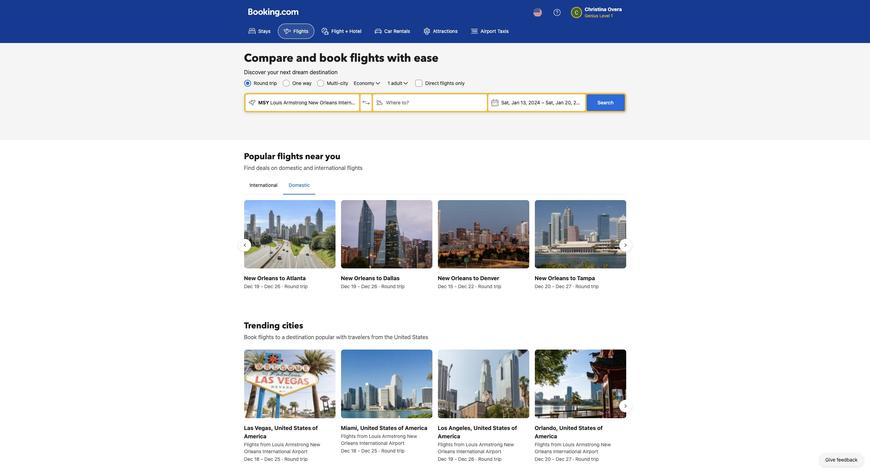 Task type: vqa. For each thing, say whether or not it's contained in the screenshot.


Task type: locate. For each thing, give the bounding box(es) containing it.
flights inside las vegas, united states of america flights from louis armstrong new orleans international airport dec 18 - dec 25 · round trip
[[244, 442, 259, 448]]

united inside las vegas, united states of america flights from louis armstrong new orleans international airport dec 18 - dec 25 · round trip
[[274, 425, 292, 432]]

to for denver
[[473, 276, 479, 282]]

1 vertical spatial region
[[238, 347, 632, 466]]

atlanta
[[286, 276, 306, 282]]

of inside orlando, united states of america flights from louis armstrong new orleans international airport dec 20 - dec 27 · round trip
[[597, 425, 603, 432]]

new orleans to dallas image
[[341, 200, 432, 269]]

sat, jan 13, 2024 – sat, jan 20, 2024
[[501, 100, 585, 106]]

flights inside compare and book flights with ease discover your next dream destination
[[350, 51, 384, 66]]

2 sat, from the left
[[546, 100, 554, 106]]

· inside los angeles, united states of america flights from louis armstrong new orleans international airport dec 19 - dec 26 · round trip
[[476, 457, 477, 462]]

0 horizontal spatial sat,
[[501, 100, 510, 106]]

trip inside orlando, united states of america flights from louis armstrong new orleans international airport dec 20 - dec 27 · round trip
[[591, 457, 599, 462]]

0 horizontal spatial with
[[336, 335, 347, 341]]

travelers
[[348, 335, 370, 341]]

0 vertical spatial region
[[238, 198, 632, 293]]

- inside las vegas, united states of america flights from louis armstrong new orleans international airport dec 18 - dec 25 · round trip
[[261, 457, 263, 462]]

2024 left –
[[528, 100, 540, 106]]

louis inside los angeles, united states of america flights from louis armstrong new orleans international airport dec 19 - dec 26 · round trip
[[466, 442, 478, 448]]

international inside los angeles, united states of america flights from louis armstrong new orleans international airport dec 19 - dec 26 · round trip
[[456, 449, 484, 455]]

vegas,
[[255, 425, 273, 432]]

1 vertical spatial destination
[[286, 335, 314, 341]]

louis
[[270, 100, 282, 106], [369, 434, 381, 440], [272, 442, 284, 448], [466, 442, 478, 448], [563, 442, 575, 448]]

orleans down orlando,
[[535, 449, 552, 455]]

0 horizontal spatial 25
[[275, 457, 280, 462]]

america down orlando,
[[535, 434, 557, 440]]

sat, right –
[[546, 100, 554, 106]]

round inside miami, united states of america flights from louis armstrong new orleans international airport dec 18 - dec 25 · round trip
[[381, 448, 396, 454]]

with right popular
[[336, 335, 347, 341]]

where to?
[[386, 100, 409, 106]]

1 vertical spatial 20
[[545, 457, 551, 462]]

destination inside compare and book flights with ease discover your next dream destination
[[310, 69, 338, 75]]

destination
[[310, 69, 338, 75], [286, 335, 314, 341]]

to inside new orleans to tampa dec 20 - dec 27 · round trip
[[570, 276, 576, 282]]

america down los
[[438, 434, 460, 440]]

domestic
[[289, 182, 310, 188]]

popular
[[316, 335, 335, 341]]

2 of from the left
[[398, 425, 404, 432]]

0 horizontal spatial 19
[[254, 284, 259, 290]]

26
[[275, 284, 280, 290], [371, 284, 377, 290], [468, 457, 474, 462]]

trip inside new orleans to atlanta dec 19 - dec 26 · round trip
[[300, 284, 308, 290]]

dallas
[[383, 276, 400, 282]]

trending
[[244, 321, 280, 332]]

to
[[280, 276, 285, 282], [376, 276, 382, 282], [473, 276, 479, 282], [570, 276, 576, 282], [275, 335, 280, 341]]

flight + hotel link
[[316, 24, 367, 39]]

from left the
[[371, 335, 383, 341]]

orleans down los
[[438, 449, 455, 455]]

where to? button
[[373, 94, 487, 111]]

2 27 from the top
[[566, 457, 571, 462]]

0 horizontal spatial 2024
[[528, 100, 540, 106]]

0 vertical spatial 27
[[566, 284, 571, 290]]

19 inside new orleans to dallas dec 19 - dec 26 · round trip
[[351, 284, 356, 290]]

international inside miami, united states of america flights from louis armstrong new orleans international airport dec 18 - dec 25 · round trip
[[360, 441, 388, 447]]

round inside orlando, united states of america flights from louis armstrong new orleans international airport dec 20 - dec 27 · round trip
[[576, 457, 590, 462]]

0 vertical spatial with
[[387, 51, 411, 66]]

from inside miami, united states of america flights from louis armstrong new orleans international airport dec 18 - dec 25 · round trip
[[357, 434, 368, 440]]

to for tampa
[[570, 276, 576, 282]]

0 vertical spatial 18
[[351, 448, 356, 454]]

to left dallas
[[376, 276, 382, 282]]

round
[[254, 80, 268, 86], [284, 284, 299, 290], [381, 284, 396, 290], [478, 284, 492, 290], [576, 284, 590, 290], [381, 448, 396, 454], [284, 457, 299, 462], [478, 457, 493, 462], [576, 457, 590, 462]]

overa
[[608, 6, 622, 12]]

27 inside new orleans to tampa dec 20 - dec 27 · round trip
[[566, 284, 571, 290]]

20 inside orlando, united states of america flights from louis armstrong new orleans international airport dec 20 - dec 27 · round trip
[[545, 457, 551, 462]]

flights up economy
[[350, 51, 384, 66]]

tab list
[[244, 176, 626, 195]]

- inside miami, united states of america flights from louis armstrong new orleans international airport dec 18 - dec 25 · round trip
[[358, 448, 360, 454]]

flights
[[293, 28, 308, 34], [341, 434, 356, 440], [244, 442, 259, 448], [438, 442, 453, 448], [535, 442, 550, 448]]

round inside new orleans to tampa dec 20 - dec 27 · round trip
[[576, 284, 590, 290]]

round inside las vegas, united states of america flights from louis armstrong new orleans international airport dec 18 - dec 25 · round trip
[[284, 457, 299, 462]]

18
[[351, 448, 356, 454], [254, 457, 259, 462]]

orleans up 22
[[451, 276, 472, 282]]

and up dream
[[296, 51, 317, 66]]

orleans left tampa
[[548, 276, 569, 282]]

27 inside orlando, united states of america flights from louis armstrong new orleans international airport dec 20 - dec 27 · round trip
[[566, 457, 571, 462]]

2 region from the top
[[238, 347, 632, 466]]

0 vertical spatial 25
[[371, 448, 377, 454]]

new inside los angeles, united states of america flights from louis armstrong new orleans international airport dec 19 - dec 26 · round trip
[[504, 442, 514, 448]]

1 left adult at top
[[388, 80, 390, 86]]

1 adult
[[388, 80, 402, 86]]

4 of from the left
[[597, 425, 603, 432]]

domestic button
[[283, 176, 315, 195]]

direct
[[425, 80, 439, 86]]

· inside new orleans to dallas dec 19 - dec 26 · round trip
[[379, 284, 380, 290]]

20 inside new orleans to tampa dec 20 - dec 27 · round trip
[[545, 284, 551, 290]]

1 inside 1 adult dropdown button
[[388, 80, 390, 86]]

0 vertical spatial and
[[296, 51, 317, 66]]

orleans left the atlanta
[[257, 276, 278, 282]]

0 vertical spatial 20
[[545, 284, 551, 290]]

1 20 from the top
[[545, 284, 551, 290]]

·
[[282, 284, 283, 290], [379, 284, 380, 290], [475, 284, 477, 290], [573, 284, 574, 290], [379, 448, 380, 454], [282, 457, 283, 462], [476, 457, 477, 462], [573, 457, 574, 462]]

1 horizontal spatial with
[[387, 51, 411, 66]]

18 down vegas, at the bottom left of page
[[254, 457, 259, 462]]

jan
[[511, 100, 519, 106], [556, 100, 564, 106]]

new orleans to tampa image
[[535, 200, 626, 269]]

19 for new orleans to atlanta
[[254, 284, 259, 290]]

united right orlando,
[[559, 425, 577, 432]]

states inside las vegas, united states of america flights from louis armstrong new orleans international airport dec 18 - dec 25 · round trip
[[294, 425, 311, 432]]

1 27 from the top
[[566, 284, 571, 290]]

with up adult at top
[[387, 51, 411, 66]]

1 vertical spatial 27
[[566, 457, 571, 462]]

18 down miami,
[[351, 448, 356, 454]]

to left the atlanta
[[280, 276, 285, 282]]

from down miami,
[[357, 434, 368, 440]]

0 horizontal spatial 18
[[254, 457, 259, 462]]

26 inside new orleans to dallas dec 19 - dec 26 · round trip
[[371, 284, 377, 290]]

jan left 13,
[[511, 100, 519, 106]]

dec
[[244, 284, 253, 290], [264, 284, 273, 290], [341, 284, 350, 290], [361, 284, 370, 290], [438, 284, 447, 290], [458, 284, 467, 290], [535, 284, 544, 290], [556, 284, 565, 290], [341, 448, 350, 454], [361, 448, 370, 454], [244, 457, 253, 462], [264, 457, 273, 462], [438, 457, 447, 462], [458, 457, 467, 462], [535, 457, 544, 462], [556, 457, 565, 462]]

orleans down las
[[244, 449, 261, 455]]

with inside compare and book flights with ease discover your next dream destination
[[387, 51, 411, 66]]

of
[[312, 425, 318, 432], [398, 425, 404, 432], [512, 425, 517, 432], [597, 425, 603, 432]]

destination up 'multi-'
[[310, 69, 338, 75]]

and
[[296, 51, 317, 66], [304, 165, 313, 171]]

flights left only
[[440, 80, 454, 86]]

1 horizontal spatial jan
[[556, 100, 564, 106]]

0 vertical spatial 1
[[611, 13, 613, 18]]

from down vegas, at the bottom left of page
[[260, 442, 271, 448]]

louis inside orlando, united states of america flights from louis armstrong new orleans international airport dec 20 - dec 27 · round trip
[[563, 442, 575, 448]]

· inside miami, united states of america flights from louis armstrong new orleans international airport dec 18 - dec 25 · round trip
[[379, 448, 380, 454]]

from down angeles,
[[454, 442, 465, 448]]

multi-city
[[327, 80, 348, 86]]

trip inside new orleans to dallas dec 19 - dec 26 · round trip
[[397, 284, 405, 290]]

orleans inside orlando, united states of america flights from louis armstrong new orleans international airport dec 20 - dec 27 · round trip
[[535, 449, 552, 455]]

region
[[238, 198, 632, 293], [238, 347, 632, 466]]

and inside popular flights near you find deals on domestic and international flights
[[304, 165, 313, 171]]

united right the
[[394, 335, 411, 341]]

states inside orlando, united states of america flights from louis armstrong new orleans international airport dec 20 - dec 27 · round trip
[[579, 425, 596, 432]]

1 horizontal spatial 26
[[371, 284, 377, 290]]

2 horizontal spatial 19
[[448, 457, 453, 462]]

and inside compare and book flights with ease discover your next dream destination
[[296, 51, 317, 66]]

1 vertical spatial 1
[[388, 80, 390, 86]]

1 region from the top
[[238, 198, 632, 293]]

new orleans to atlanta dec 19 - dec 26 · round trip
[[244, 276, 308, 290]]

trip
[[269, 80, 277, 86], [300, 284, 308, 290], [397, 284, 405, 290], [494, 284, 501, 290], [591, 284, 599, 290], [397, 448, 405, 454], [300, 457, 308, 462], [494, 457, 502, 462], [591, 457, 599, 462]]

2 20 from the top
[[545, 457, 551, 462]]

states
[[412, 335, 428, 341], [294, 425, 311, 432], [379, 425, 397, 432], [493, 425, 510, 432], [579, 425, 596, 432]]

round inside new orleans to atlanta dec 19 - dec 26 · round trip
[[284, 284, 299, 290]]

1 horizontal spatial 1
[[611, 13, 613, 18]]

flights down trending
[[258, 335, 274, 341]]

airport
[[481, 28, 496, 34], [368, 100, 383, 106], [389, 441, 404, 447], [292, 449, 307, 455], [486, 449, 501, 455], [583, 449, 598, 455]]

1 down overa
[[611, 13, 613, 18]]

to left tampa
[[570, 276, 576, 282]]

26 inside new orleans to atlanta dec 19 - dec 26 · round trip
[[275, 284, 280, 290]]

orleans down miami,
[[341, 441, 358, 447]]

sat, left 13,
[[501, 100, 510, 106]]

united right miami,
[[360, 425, 378, 432]]

- inside orlando, united states of america flights from louis armstrong new orleans international airport dec 20 - dec 27 · round trip
[[552, 457, 554, 462]]

orleans inside new orleans to tampa dec 20 - dec 27 · round trip
[[548, 276, 569, 282]]

of inside las vegas, united states of america flights from louis armstrong new orleans international airport dec 18 - dec 25 · round trip
[[312, 425, 318, 432]]

1 horizontal spatial 18
[[351, 448, 356, 454]]

booking.com logo image
[[248, 8, 298, 16], [248, 8, 298, 16]]

1 vertical spatial 18
[[254, 457, 259, 462]]

new inside new orleans to tampa dec 20 - dec 27 · round trip
[[535, 276, 547, 282]]

flights up domestic
[[277, 151, 303, 163]]

of inside los angeles, united states of america flights from louis armstrong new orleans international airport dec 19 - dec 26 · round trip
[[512, 425, 517, 432]]

orleans inside new orleans to dallas dec 19 - dec 26 · round trip
[[354, 276, 375, 282]]

las
[[244, 425, 253, 432]]

- inside new orleans to tampa dec 20 - dec 27 · round trip
[[552, 284, 554, 290]]

round inside new orleans to dallas dec 19 - dec 26 · round trip
[[381, 284, 396, 290]]

3 of from the left
[[512, 425, 517, 432]]

give
[[826, 457, 835, 463]]

las vegas, united states of america image
[[244, 350, 335, 419]]

2024
[[528, 100, 540, 106], [573, 100, 585, 106]]

ease
[[414, 51, 439, 66]]

0 horizontal spatial 26
[[275, 284, 280, 290]]

international inside orlando, united states of america flights from louis armstrong new orleans international airport dec 20 - dec 27 · round trip
[[553, 449, 581, 455]]

orleans left dallas
[[354, 276, 375, 282]]

· inside las vegas, united states of america flights from louis armstrong new orleans international airport dec 18 - dec 25 · round trip
[[282, 457, 283, 462]]

1 horizontal spatial 19
[[351, 284, 356, 290]]

to up 22
[[473, 276, 479, 282]]

america
[[405, 425, 427, 432], [244, 434, 266, 440], [438, 434, 460, 440], [535, 434, 557, 440]]

you
[[325, 151, 340, 163]]

attractions link
[[417, 24, 464, 39]]

20
[[545, 284, 551, 290], [545, 457, 551, 462]]

0 horizontal spatial 1
[[388, 80, 390, 86]]

flights
[[350, 51, 384, 66], [440, 80, 454, 86], [277, 151, 303, 163], [347, 165, 363, 171], [258, 335, 274, 341]]

new inside orlando, united states of america flights from louis armstrong new orleans international airport dec 20 - dec 27 · round trip
[[601, 442, 611, 448]]

from inside orlando, united states of america flights from louis armstrong new orleans international airport dec 20 - dec 27 · round trip
[[551, 442, 561, 448]]

hotel
[[349, 28, 361, 34]]

0 vertical spatial destination
[[310, 69, 338, 75]]

one way
[[292, 80, 312, 86]]

united right angeles,
[[474, 425, 491, 432]]

united right vegas, at the bottom left of page
[[274, 425, 292, 432]]

america inside los angeles, united states of america flights from louis armstrong new orleans international airport dec 19 - dec 26 · round trip
[[438, 434, 460, 440]]

miami, united states of america image
[[341, 350, 432, 419]]

airport taxis link
[[465, 24, 515, 39]]

1 of from the left
[[312, 425, 318, 432]]

orleans
[[320, 100, 337, 106], [257, 276, 278, 282], [354, 276, 375, 282], [451, 276, 472, 282], [548, 276, 569, 282], [341, 441, 358, 447], [244, 449, 261, 455], [438, 449, 455, 455], [535, 449, 552, 455]]

united inside miami, united states of america flights from louis armstrong new orleans international airport dec 18 - dec 25 · round trip
[[360, 425, 378, 432]]

2024 right 20,
[[573, 100, 585, 106]]

america down las
[[244, 434, 266, 440]]

from down orlando,
[[551, 442, 561, 448]]

compare
[[244, 51, 293, 66]]

taxis
[[497, 28, 509, 34]]

· inside orlando, united states of america flights from louis armstrong new orleans international airport dec 20 - dec 27 · round trip
[[573, 457, 574, 462]]

new orleans to denver image
[[438, 200, 529, 269]]

–
[[542, 100, 544, 106]]

1 vertical spatial with
[[336, 335, 347, 341]]

1 jan from the left
[[511, 100, 519, 106]]

to inside new orleans to dallas dec 19 - dec 26 · round trip
[[376, 276, 382, 282]]

1 horizontal spatial 25
[[371, 448, 377, 454]]

27
[[566, 284, 571, 290], [566, 457, 571, 462]]

1 vertical spatial 25
[[275, 457, 280, 462]]

economy
[[354, 80, 374, 86]]

america left los
[[405, 425, 427, 432]]

jan left 20,
[[556, 100, 564, 106]]

from inside las vegas, united states of america flights from louis armstrong new orleans international airport dec 18 - dec 25 · round trip
[[260, 442, 271, 448]]

america inside orlando, united states of america flights from louis armstrong new orleans international airport dec 20 - dec 27 · round trip
[[535, 434, 557, 440]]

1 sat, from the left
[[501, 100, 510, 106]]

deals
[[256, 165, 270, 171]]

destination down cities
[[286, 335, 314, 341]]

2 horizontal spatial 26
[[468, 457, 474, 462]]

multi-
[[327, 80, 340, 86]]

and down near on the top left
[[304, 165, 313, 171]]

united
[[394, 335, 411, 341], [274, 425, 292, 432], [360, 425, 378, 432], [474, 425, 491, 432], [559, 425, 577, 432]]

msy
[[258, 100, 269, 106]]

new orleans to denver dec 15 - dec 22 · round trip
[[438, 276, 501, 290]]

1 horizontal spatial sat,
[[546, 100, 554, 106]]

flights inside trending cities book flights to a destination popular with travelers from the united states
[[258, 335, 274, 341]]

round inside los angeles, united states of america flights from louis armstrong new orleans international airport dec 19 - dec 26 · round trip
[[478, 457, 493, 462]]

to left a
[[275, 335, 280, 341]]

1 vertical spatial and
[[304, 165, 313, 171]]

trending cities book flights to a destination popular with travelers from the united states
[[244, 321, 428, 341]]

0 horizontal spatial jan
[[511, 100, 519, 106]]

armstrong inside los angeles, united states of america flights from louis armstrong new orleans international airport dec 19 - dec 26 · round trip
[[479, 442, 503, 448]]

1 horizontal spatial 2024
[[573, 100, 585, 106]]



Task type: describe. For each thing, give the bounding box(es) containing it.
2 2024 from the left
[[573, 100, 585, 106]]

where
[[386, 100, 401, 106]]

flights link
[[278, 24, 314, 39]]

flight
[[331, 28, 344, 34]]

flights inside miami, united states of america flights from louis armstrong new orleans international airport dec 18 - dec 25 · round trip
[[341, 434, 356, 440]]

orleans down 'multi-'
[[320, 100, 337, 106]]

genius
[[585, 13, 598, 18]]

search
[[598, 100, 614, 106]]

18 inside las vegas, united states of america flights from louis armstrong new orleans international airport dec 18 - dec 25 · round trip
[[254, 457, 259, 462]]

way
[[303, 80, 312, 86]]

the
[[385, 335, 393, 341]]

armstrong inside las vegas, united states of america flights from louis armstrong new orleans international airport dec 18 - dec 25 · round trip
[[285, 442, 309, 448]]

region containing new orleans to atlanta
[[238, 198, 632, 293]]

orleans inside los angeles, united states of america flights from louis armstrong new orleans international airport dec 19 - dec 26 · round trip
[[438, 449, 455, 455]]

international inside button
[[250, 182, 278, 188]]

orleans inside miami, united states of america flights from louis armstrong new orleans international airport dec 18 - dec 25 · round trip
[[341, 441, 358, 447]]

denver
[[480, 276, 499, 282]]

give feedback
[[826, 457, 858, 463]]

to for dallas
[[376, 276, 382, 282]]

19 inside los angeles, united states of america flights from louis armstrong new orleans international airport dec 19 - dec 26 · round trip
[[448, 457, 453, 462]]

airport inside miami, united states of america flights from louis armstrong new orleans international airport dec 18 - dec 25 · round trip
[[389, 441, 404, 447]]

america inside miami, united states of america flights from louis armstrong new orleans international airport dec 18 - dec 25 · round trip
[[405, 425, 427, 432]]

- inside los angeles, united states of america flights from louis armstrong new orleans international airport dec 19 - dec 26 · round trip
[[455, 457, 457, 462]]

+
[[345, 28, 348, 34]]

near
[[305, 151, 323, 163]]

stays
[[258, 28, 271, 34]]

only
[[455, 80, 465, 86]]

states inside los angeles, united states of america flights from louis armstrong new orleans international airport dec 19 - dec 26 · round trip
[[493, 425, 510, 432]]

to?
[[402, 100, 409, 106]]

airport inside orlando, united states of america flights from louis armstrong new orleans international airport dec 20 - dec 27 · round trip
[[583, 449, 598, 455]]

international
[[314, 165, 346, 171]]

city
[[340, 80, 348, 86]]

orleans inside new orleans to atlanta dec 19 - dec 26 · round trip
[[257, 276, 278, 282]]

a
[[282, 335, 285, 341]]

20,
[[565, 100, 572, 106]]

1 adult button
[[387, 79, 410, 88]]

dream
[[292, 69, 308, 75]]

level
[[600, 13, 610, 18]]

of inside miami, united states of america flights from louis armstrong new orleans international airport dec 18 - dec 25 · round trip
[[398, 425, 404, 432]]

flights right international
[[347, 165, 363, 171]]

orleans inside las vegas, united states of america flights from louis armstrong new orleans international airport dec 18 - dec 25 · round trip
[[244, 449, 261, 455]]

airport taxis
[[481, 28, 509, 34]]

miami,
[[341, 425, 359, 432]]

rentals
[[394, 28, 410, 34]]

destination inside trending cities book flights to a destination popular with travelers from the united states
[[286, 335, 314, 341]]

trip inside las vegas, united states of america flights from louis armstrong new orleans international airport dec 18 - dec 25 · round trip
[[300, 457, 308, 462]]

region containing las vegas, united states of america
[[238, 347, 632, 466]]

states inside trending cities book flights to a destination popular with travelers from the united states
[[412, 335, 428, 341]]

new orleans to atlanta image
[[244, 200, 335, 269]]

msy louis armstrong new orleans international airport
[[258, 100, 383, 106]]

united inside trending cities book flights to a destination popular with travelers from the united states
[[394, 335, 411, 341]]

to for atlanta
[[280, 276, 285, 282]]

26 inside los angeles, united states of america flights from louis armstrong new orleans international airport dec 19 - dec 26 · round trip
[[468, 457, 474, 462]]

popular
[[244, 151, 275, 163]]

trip inside the new orleans to denver dec 15 - dec 22 · round trip
[[494, 284, 501, 290]]

round inside the new orleans to denver dec 15 - dec 22 · round trip
[[478, 284, 492, 290]]

international button
[[244, 176, 283, 195]]

los angeles, united states of america flights from louis armstrong new orleans international airport dec 19 - dec 26 · round trip
[[438, 425, 517, 462]]

tab list containing international
[[244, 176, 626, 195]]

26 for dallas
[[371, 284, 377, 290]]

christina
[[585, 6, 607, 12]]

flights inside los angeles, united states of america flights from louis armstrong new orleans international airport dec 19 - dec 26 · round trip
[[438, 442, 453, 448]]

direct flights only
[[425, 80, 465, 86]]

your
[[267, 69, 279, 75]]

new orleans to tampa dec 20 - dec 27 · round trip
[[535, 276, 599, 290]]

with inside trending cities book flights to a destination popular with travelers from the united states
[[336, 335, 347, 341]]

- inside new orleans to dallas dec 19 - dec 26 · round trip
[[358, 284, 360, 290]]

states inside miami, united states of america flights from louis armstrong new orleans international airport dec 18 - dec 25 · round trip
[[379, 425, 397, 432]]

los angeles, united states of america image
[[438, 350, 529, 419]]

to inside trending cities book flights to a destination popular with travelers from the united states
[[275, 335, 280, 341]]

domestic
[[279, 165, 302, 171]]

airport inside las vegas, united states of america flights from louis armstrong new orleans international airport dec 18 - dec 25 · round trip
[[292, 449, 307, 455]]

discover
[[244, 69, 266, 75]]

los
[[438, 425, 447, 432]]

· inside the new orleans to denver dec 15 - dec 22 · round trip
[[475, 284, 477, 290]]

attractions
[[433, 28, 458, 34]]

cities
[[282, 321, 303, 332]]

25 inside miami, united states of america flights from louis armstrong new orleans international airport dec 18 - dec 25 · round trip
[[371, 448, 377, 454]]

orlando, united states of america flights from louis armstrong new orleans international airport dec 20 - dec 27 · round trip
[[535, 425, 611, 462]]

armstrong inside miami, united states of america flights from louis armstrong new orleans international airport dec 18 - dec 25 · round trip
[[382, 434, 406, 440]]

compare and book flights with ease discover your next dream destination
[[244, 51, 439, 75]]

car
[[384, 28, 392, 34]]

sat, jan 13, 2024 – sat, jan 20, 2024 button
[[488, 94, 585, 111]]

· inside new orleans to atlanta dec 19 - dec 26 · round trip
[[282, 284, 283, 290]]

- inside new orleans to atlanta dec 19 - dec 26 · round trip
[[261, 284, 263, 290]]

1 2024 from the left
[[528, 100, 540, 106]]

las vegas, united states of america flights from louis armstrong new orleans international airport dec 18 - dec 25 · round trip
[[244, 425, 320, 462]]

trip inside miami, united states of america flights from louis armstrong new orleans international airport dec 18 - dec 25 · round trip
[[397, 448, 405, 454]]

2 jan from the left
[[556, 100, 564, 106]]

new inside miami, united states of america flights from louis armstrong new orleans international airport dec 18 - dec 25 · round trip
[[407, 434, 417, 440]]

round trip
[[254, 80, 277, 86]]

next
[[280, 69, 291, 75]]

from inside trending cities book flights to a destination popular with travelers from the united states
[[371, 335, 383, 341]]

flights inside orlando, united states of america flights from louis armstrong new orleans international airport dec 20 - dec 27 · round trip
[[535, 442, 550, 448]]

15
[[448, 284, 453, 290]]

18 inside miami, united states of america flights from louis armstrong new orleans international airport dec 18 - dec 25 · round trip
[[351, 448, 356, 454]]

1 inside christina overa genius level 1
[[611, 13, 613, 18]]

louis inside miami, united states of america flights from louis armstrong new orleans international airport dec 18 - dec 25 · round trip
[[369, 434, 381, 440]]

car rentals link
[[369, 24, 416, 39]]

tampa
[[577, 276, 595, 282]]

give feedback button
[[820, 454, 863, 467]]

· inside new orleans to tampa dec 20 - dec 27 · round trip
[[573, 284, 574, 290]]

trip inside new orleans to tampa dec 20 - dec 27 · round trip
[[591, 284, 599, 290]]

united inside los angeles, united states of america flights from louis armstrong new orleans international airport dec 19 - dec 26 · round trip
[[474, 425, 491, 432]]

19 for new orleans to dallas
[[351, 284, 356, 290]]

26 for atlanta
[[275, 284, 280, 290]]

united inside orlando, united states of america flights from louis armstrong new orleans international airport dec 20 - dec 27 · round trip
[[559, 425, 577, 432]]

adult
[[391, 80, 402, 86]]

from inside los angeles, united states of america flights from louis armstrong new orleans international airport dec 19 - dec 26 · round trip
[[454, 442, 465, 448]]

22
[[468, 284, 474, 290]]

new inside new orleans to dallas dec 19 - dec 26 · round trip
[[341, 276, 353, 282]]

new inside las vegas, united states of america flights from louis armstrong new orleans international airport dec 18 - dec 25 · round trip
[[310, 442, 320, 448]]

25 inside las vegas, united states of america flights from louis armstrong new orleans international airport dec 18 - dec 25 · round trip
[[275, 457, 280, 462]]

13,
[[521, 100, 527, 106]]

orlando,
[[535, 425, 558, 432]]

one
[[292, 80, 302, 86]]

book
[[244, 335, 257, 341]]

on
[[271, 165, 277, 171]]

search button
[[586, 94, 625, 111]]

- inside the new orleans to denver dec 15 - dec 22 · round trip
[[454, 284, 457, 290]]

orlando, united states of america image
[[535, 350, 626, 419]]

flight + hotel
[[331, 28, 361, 34]]

trip inside los angeles, united states of america flights from louis armstrong new orleans international airport dec 19 - dec 26 · round trip
[[494, 457, 502, 462]]

angeles,
[[449, 425, 472, 432]]

airport inside los angeles, united states of america flights from louis armstrong new orleans international airport dec 19 - dec 26 · round trip
[[486, 449, 501, 455]]

armstrong inside orlando, united states of america flights from louis armstrong new orleans international airport dec 20 - dec 27 · round trip
[[576, 442, 600, 448]]

feedback
[[837, 457, 858, 463]]

car rentals
[[384, 28, 410, 34]]

international inside las vegas, united states of america flights from louis armstrong new orleans international airport dec 18 - dec 25 · round trip
[[263, 449, 291, 455]]

new orleans to dallas dec 19 - dec 26 · round trip
[[341, 276, 405, 290]]

popular flights near you find deals on domestic and international flights
[[244, 151, 363, 171]]

miami, united states of america flights from louis armstrong new orleans international airport dec 18 - dec 25 · round trip
[[341, 425, 427, 454]]

america inside las vegas, united states of america flights from louis armstrong new orleans international airport dec 18 - dec 25 · round trip
[[244, 434, 266, 440]]

stays link
[[243, 24, 276, 39]]

christina overa genius level 1
[[585, 6, 622, 18]]

orleans inside the new orleans to denver dec 15 - dec 22 · round trip
[[451, 276, 472, 282]]

new inside the new orleans to denver dec 15 - dec 22 · round trip
[[438, 276, 450, 282]]

find
[[244, 165, 255, 171]]

new inside new orleans to atlanta dec 19 - dec 26 · round trip
[[244, 276, 256, 282]]

book
[[319, 51, 347, 66]]



